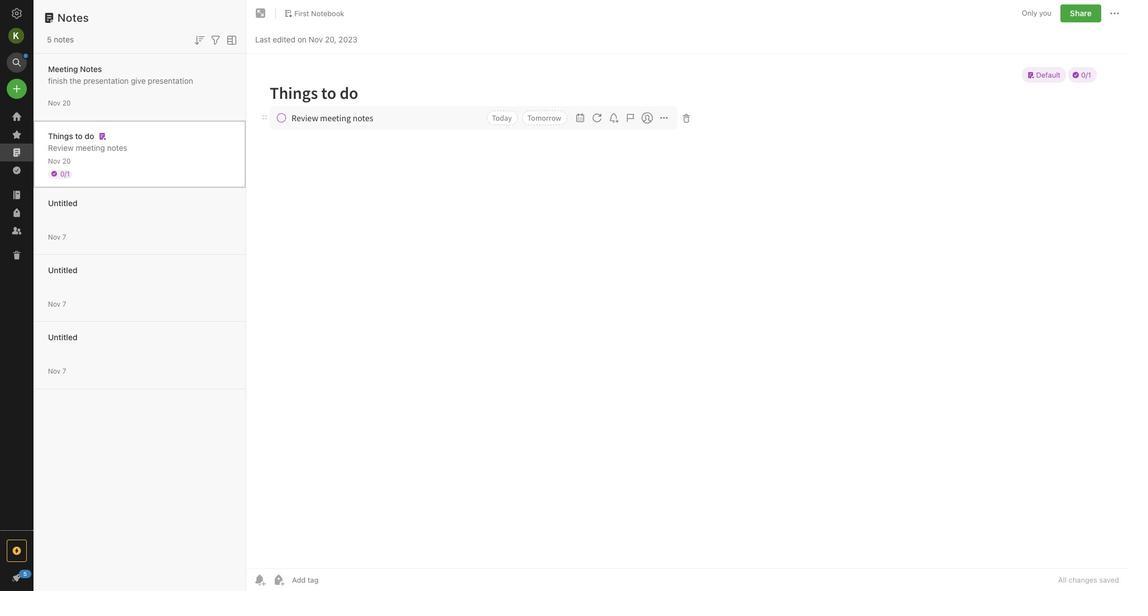 Task type: vqa. For each thing, say whether or not it's contained in the screenshot.
More actions icon
yes



Task type: locate. For each thing, give the bounding box(es) containing it.
1 vertical spatial notes
[[80, 64, 102, 73]]

1 horizontal spatial presentation
[[148, 76, 193, 85]]

0 horizontal spatial 5
[[23, 571, 27, 577]]

all changes saved
[[1059, 576, 1120, 584]]

notes
[[58, 11, 89, 24], [80, 64, 102, 73]]

1 vertical spatial notes
[[107, 143, 127, 152]]

nov inside note window element
[[309, 34, 323, 44]]

home image
[[10, 110, 23, 123]]

notes up the at left
[[80, 64, 102, 73]]

1 vertical spatial untitled
[[48, 265, 77, 275]]

presentation right give
[[148, 76, 193, 85]]

0 vertical spatial 5
[[47, 35, 52, 44]]

0 vertical spatial notes
[[54, 35, 74, 44]]

1 horizontal spatial 5
[[47, 35, 52, 44]]

5 left click to expand 'image'
[[23, 571, 27, 577]]

tree
[[0, 108, 34, 530]]

0 vertical spatial nov 20
[[48, 99, 71, 107]]

nov 20
[[48, 99, 71, 107], [48, 157, 71, 165]]

last edited on nov 20, 2023
[[255, 34, 358, 44]]

notes right meeting
[[107, 143, 127, 152]]

add a reminder image
[[253, 573, 267, 587]]

account image
[[8, 28, 24, 44]]

1 vertical spatial 7
[[62, 300, 66, 308]]

7
[[62, 233, 66, 241], [62, 300, 66, 308], [62, 367, 66, 375]]

2 presentation from the left
[[148, 76, 193, 85]]

2023
[[339, 34, 358, 44]]

nov 7
[[48, 233, 66, 241], [48, 300, 66, 308], [48, 367, 66, 375]]

0 vertical spatial 7
[[62, 233, 66, 241]]

1 vertical spatial 20
[[62, 157, 71, 165]]

untitled
[[48, 198, 77, 208], [48, 265, 77, 275], [48, 332, 77, 342]]

nov 20 down finish
[[48, 99, 71, 107]]

0 vertical spatial untitled
[[48, 198, 77, 208]]

20 down finish
[[62, 99, 71, 107]]

1 vertical spatial nov 7
[[48, 300, 66, 308]]

notes up 5 notes at top
[[58, 11, 89, 24]]

presentation
[[83, 76, 129, 85], [148, 76, 193, 85]]

2 vertical spatial nov 7
[[48, 367, 66, 375]]

add filters image
[[209, 33, 222, 47]]

saved
[[1100, 576, 1120, 584]]

you
[[1040, 9, 1052, 17]]

0/1
[[60, 170, 70, 178]]

1 nov 7 from the top
[[48, 233, 66, 241]]

only you
[[1022, 9, 1052, 17]]

20 up 0/1
[[62, 157, 71, 165]]

20
[[62, 99, 71, 107], [62, 157, 71, 165]]

Sort options field
[[193, 32, 206, 47]]

5 notes
[[47, 35, 74, 44]]

things
[[48, 131, 73, 141]]

0 vertical spatial nov 7
[[48, 233, 66, 241]]

settings image
[[10, 7, 23, 20]]

1 7 from the top
[[62, 233, 66, 241]]

2 nov 7 from the top
[[48, 300, 66, 308]]

1 presentation from the left
[[83, 76, 129, 85]]

Help and Learning task checklist field
[[0, 569, 34, 587]]

the
[[70, 76, 81, 85]]

1 vertical spatial 5
[[23, 571, 27, 577]]

note window element
[[246, 0, 1129, 591]]

0 vertical spatial 20
[[62, 99, 71, 107]]

5 for 5
[[23, 571, 27, 577]]

2 untitled from the top
[[48, 265, 77, 275]]

5 up meeting
[[47, 35, 52, 44]]

0 vertical spatial notes
[[58, 11, 89, 24]]

first
[[294, 9, 309, 18]]

5
[[47, 35, 52, 44], [23, 571, 27, 577]]

0 horizontal spatial presentation
[[83, 76, 129, 85]]

5 inside note list "element"
[[47, 35, 52, 44]]

only
[[1022, 9, 1038, 17]]

upgrade image
[[10, 544, 23, 558]]

20,
[[325, 34, 337, 44]]

2 nov 20 from the top
[[48, 157, 71, 165]]

nov 20 down review
[[48, 157, 71, 165]]

expand note image
[[254, 7, 268, 20]]

3 7 from the top
[[62, 367, 66, 375]]

0 horizontal spatial notes
[[54, 35, 74, 44]]

click to expand image
[[29, 571, 37, 584]]

2 vertical spatial untitled
[[48, 332, 77, 342]]

do
[[85, 131, 94, 141]]

things to do
[[48, 131, 94, 141]]

share button
[[1061, 4, 1102, 22]]

on
[[298, 34, 307, 44]]

View options field
[[222, 32, 239, 47]]

notebook
[[311, 9, 344, 18]]

nov
[[309, 34, 323, 44], [48, 99, 60, 107], [48, 157, 60, 165], [48, 233, 60, 241], [48, 300, 60, 308], [48, 367, 60, 375]]

first notebook
[[294, 9, 344, 18]]

to
[[75, 131, 83, 141]]

finish
[[48, 76, 68, 85]]

2 vertical spatial 7
[[62, 367, 66, 375]]

presentation right the at left
[[83, 76, 129, 85]]

notes
[[54, 35, 74, 44], [107, 143, 127, 152]]

notes up meeting
[[54, 35, 74, 44]]

5 inside "help and learning task checklist" field
[[23, 571, 27, 577]]

1 vertical spatial nov 20
[[48, 157, 71, 165]]



Task type: describe. For each thing, give the bounding box(es) containing it.
1 nov 20 from the top
[[48, 99, 71, 107]]

meeting
[[76, 143, 105, 152]]

changes
[[1069, 576, 1098, 584]]

last
[[255, 34, 271, 44]]

review
[[48, 143, 74, 152]]

notes inside meeting notes finish the presentation give presentation
[[80, 64, 102, 73]]

review meeting notes
[[48, 143, 127, 152]]

meeting notes finish the presentation give presentation
[[48, 64, 193, 85]]

Add filters field
[[209, 32, 222, 47]]

1 untitled from the top
[[48, 198, 77, 208]]

first notebook button
[[281, 6, 348, 21]]

Account field
[[0, 25, 34, 47]]

share
[[1071, 8, 1092, 18]]

give
[[131, 76, 146, 85]]

5 for 5 notes
[[47, 35, 52, 44]]

note list element
[[34, 0, 246, 591]]

3 untitled from the top
[[48, 332, 77, 342]]

meeting
[[48, 64, 78, 73]]

Note Editor text field
[[246, 54, 1129, 568]]

1 horizontal spatial notes
[[107, 143, 127, 152]]

3 nov 7 from the top
[[48, 367, 66, 375]]

Add tag field
[[291, 575, 375, 585]]

More actions field
[[1109, 4, 1122, 22]]

2 20 from the top
[[62, 157, 71, 165]]

add tag image
[[272, 573, 286, 587]]

edited
[[273, 34, 296, 44]]

all
[[1059, 576, 1067, 584]]

2 7 from the top
[[62, 300, 66, 308]]

more actions image
[[1109, 7, 1122, 20]]

1 20 from the top
[[62, 99, 71, 107]]



